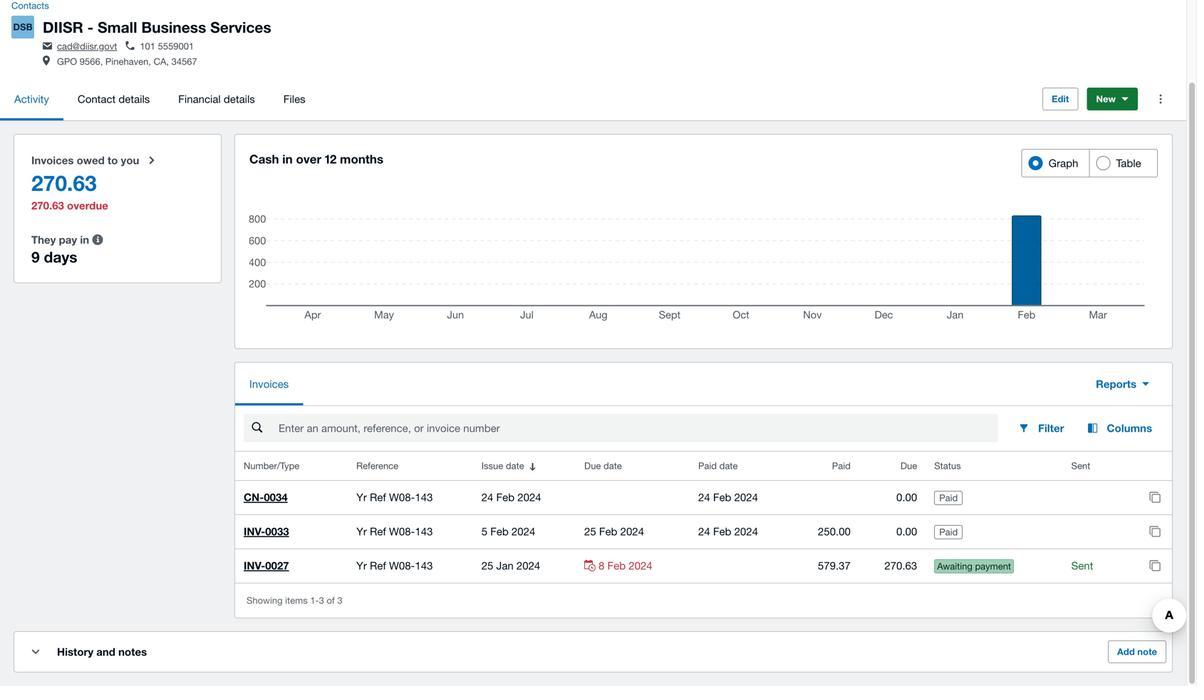 Task type: describe. For each thing, give the bounding box(es) containing it.
copy to draft invoice image for 0027
[[1142, 552, 1170, 580]]

contact details
[[78, 93, 150, 105]]

yr ref w08-143 for inv-0033
[[357, 526, 433, 538]]

email image
[[43, 43, 52, 50]]

0.00 for inv-0033
[[897, 526, 918, 538]]

0033
[[265, 526, 289, 538]]

date for paid date
[[720, 461, 738, 472]]

cn-0034 link
[[244, 491, 288, 504]]

columns button
[[1076, 414, 1164, 443]]

issue date button
[[473, 452, 576, 481]]

due date button
[[576, 452, 690, 481]]

invoices for invoices
[[250, 378, 289, 390]]

cash in over 12 months
[[250, 152, 384, 166]]

none radio the average number of days between when invoices are issued and when they're paid
[[23, 223, 212, 274]]

toggle button
[[21, 638, 50, 667]]

sent inside button
[[1072, 461, 1091, 472]]

copy to draft invoice image
[[1142, 484, 1170, 512]]

8
[[599, 560, 605, 572]]

details for financial details
[[224, 93, 255, 105]]

status
[[935, 461, 962, 472]]

yr ref w08-143 for cn-0034
[[357, 491, 433, 504]]

due date
[[585, 461, 622, 472]]

24 feb 2024 for cn-0034
[[699, 491, 759, 504]]

new
[[1097, 94, 1117, 105]]

25 feb 2024
[[585, 526, 645, 538]]

awaiting payment
[[938, 561, 1012, 572]]

showing items 1-3 of 3
[[247, 595, 343, 607]]

contacts
[[11, 0, 49, 11]]

inv-0027
[[244, 560, 289, 573]]

reference button
[[348, 452, 473, 481]]

paid date button
[[690, 452, 793, 481]]

notes
[[118, 646, 147, 659]]

579.37
[[818, 560, 851, 572]]

to
[[108, 154, 118, 167]]

yr for inv-0033
[[357, 526, 367, 538]]

actions menu image
[[1147, 85, 1176, 113]]

columns
[[1108, 422, 1153, 435]]

paid button
[[793, 452, 860, 481]]

months
[[340, 152, 384, 166]]

invoices for invoices owed to you 270.63 270.63 overdue
[[31, 154, 74, 167]]

financial
[[178, 93, 221, 105]]

activity summary filters option group
[[14, 135, 221, 283]]

yr for inv-0027
[[357, 560, 367, 572]]

250.00
[[818, 526, 851, 538]]

1-
[[310, 595, 319, 607]]

1 vertical spatial 270.63
[[31, 199, 64, 212]]

cad@diisr.govt
[[57, 41, 117, 52]]

143 for 0034
[[415, 491, 433, 504]]

due button
[[860, 452, 926, 481]]

list of invoices element
[[235, 452, 1173, 583]]

0034
[[264, 491, 288, 504]]

add note
[[1118, 647, 1158, 658]]

jan
[[497, 560, 514, 572]]

add
[[1118, 647, 1136, 658]]

copy to draft invoice image for 0033
[[1142, 518, 1170, 546]]

the average number of days between when invoices are issued and when they're paid image
[[84, 226, 112, 254]]

inv-0027 link
[[244, 560, 289, 573]]

in
[[283, 152, 293, 166]]

dsb
[[13, 21, 33, 32]]

cad@diisr.govt link
[[57, 41, 117, 52]]

invoices owed to you 270.63 270.63 overdue
[[31, 154, 139, 212]]

contact
[[78, 93, 116, 105]]

0027
[[265, 560, 289, 573]]

filter
[[1039, 422, 1065, 435]]

1 3 from the left
[[319, 595, 324, 607]]

270.63 inside list of invoices element
[[885, 560, 918, 572]]

edit
[[1052, 94, 1070, 105]]

graph
[[1049, 157, 1079, 169]]

paid date
[[699, 461, 738, 472]]

contacts link
[[6, 0, 55, 13]]

menu containing activity
[[0, 78, 1032, 121]]

yr ref w08-143 for inv-0027
[[357, 560, 433, 572]]

overdue
[[67, 199, 108, 212]]

history
[[57, 646, 93, 659]]

25 jan 2024
[[482, 560, 541, 572]]

issue
[[482, 461, 504, 472]]

financial details button
[[164, 78, 269, 121]]

2 sent from the top
[[1072, 560, 1094, 572]]

date for issue date
[[506, 461, 525, 472]]

date for due date
[[604, 461, 622, 472]]

number/type button
[[235, 452, 348, 481]]

note
[[1138, 647, 1158, 658]]

contact details button
[[63, 78, 164, 121]]

and
[[96, 646, 115, 659]]

ref for inv-0027
[[370, 560, 386, 572]]

small
[[98, 18, 137, 36]]

24 feb 2024 for inv-0033
[[699, 526, 759, 538]]

owed
[[77, 154, 105, 167]]

reports
[[1097, 378, 1137, 391]]

w08- for inv-0033
[[389, 526, 415, 538]]

101
[[140, 41, 155, 52]]

business
[[141, 18, 206, 36]]

items
[[285, 595, 308, 607]]

number/type
[[244, 461, 300, 472]]

due for due date
[[585, 461, 601, 472]]

24 for cn-0034
[[699, 491, 711, 504]]

activity
[[14, 93, 49, 105]]



Task type: vqa. For each thing, say whether or not it's contained in the screenshot.
second 3 from the right
yes



Task type: locate. For each thing, give the bounding box(es) containing it.
270.63 up overdue
[[31, 170, 97, 196]]

25
[[585, 526, 597, 538], [482, 560, 494, 572]]

1 horizontal spatial 3
[[338, 595, 343, 607]]

143
[[415, 491, 433, 504], [415, 526, 433, 538], [415, 560, 433, 572]]

0 vertical spatial w08-
[[389, 491, 415, 504]]

25 for 25 feb 2024
[[585, 526, 597, 538]]

details right the contact
[[119, 93, 150, 105]]

1 vertical spatial copy to draft invoice image
[[1142, 552, 1170, 580]]

270.63
[[31, 170, 97, 196], [31, 199, 64, 212], [885, 560, 918, 572]]

24
[[482, 491, 494, 504], [699, 491, 711, 504], [699, 526, 711, 538]]

invoices
[[31, 154, 74, 167], [250, 378, 289, 390]]

group containing graph
[[1022, 149, 1159, 178]]

payment
[[976, 561, 1012, 572]]

ref for cn-0034
[[370, 491, 386, 504]]

1 details from the left
[[119, 93, 150, 105]]

yr
[[357, 491, 367, 504], [357, 526, 367, 538], [357, 560, 367, 572]]

copy to draft invoice image
[[1142, 518, 1170, 546], [1142, 552, 1170, 580]]

cn-
[[244, 491, 264, 504]]

files button
[[269, 78, 320, 121]]

showing
[[247, 595, 283, 607]]

sent
[[1072, 461, 1091, 472], [1072, 560, 1094, 572]]

0 vertical spatial yr ref w08-143
[[357, 491, 433, 504]]

inv- down cn-
[[244, 526, 265, 538]]

awaiting
[[938, 561, 973, 572]]

group
[[1022, 149, 1159, 178]]

5 feb 2024
[[482, 526, 536, 538]]

1 due from the left
[[585, 461, 601, 472]]

ref for inv-0033
[[370, 526, 386, 538]]

2 3 from the left
[[338, 595, 343, 607]]

inv- for 0033
[[244, 526, 265, 538]]

cash
[[250, 152, 279, 166]]

new button
[[1088, 88, 1139, 111]]

financial details
[[178, 93, 255, 105]]

paid inside "paid" 'button'
[[833, 461, 851, 472]]

you
[[121, 154, 139, 167]]

1 vertical spatial w08-
[[389, 526, 415, 538]]

reference
[[357, 461, 399, 472]]

1 vertical spatial yr
[[357, 526, 367, 538]]

0.00 for cn-0034
[[897, 491, 918, 504]]

101 5559001
[[140, 41, 194, 52]]

25 up overdue icon
[[585, 526, 597, 538]]

filter button
[[1007, 414, 1076, 443]]

inv- for 0027
[[244, 560, 265, 573]]

143 for 0033
[[415, 526, 433, 538]]

1 vertical spatial invoices
[[250, 378, 289, 390]]

0 horizontal spatial 3
[[319, 595, 324, 607]]

0 vertical spatial copy to draft invoice image
[[1142, 518, 1170, 546]]

0 vertical spatial invoices
[[31, 154, 74, 167]]

2024
[[518, 491, 542, 504], [735, 491, 759, 504], [512, 526, 536, 538], [621, 526, 645, 538], [735, 526, 759, 538], [517, 560, 541, 572], [629, 560, 653, 572]]

3
[[319, 595, 324, 607], [338, 595, 343, 607]]

history and notes
[[57, 646, 147, 659]]

details right financial
[[224, 93, 255, 105]]

3 yr ref w08-143 from the top
[[357, 560, 433, 572]]

1 date from the left
[[506, 461, 525, 472]]

270.63 left 'awaiting'
[[885, 560, 918, 572]]

0 vertical spatial ref
[[370, 491, 386, 504]]

2 ref from the top
[[370, 526, 386, 538]]

5
[[482, 526, 488, 538]]

2 vertical spatial 270.63
[[885, 560, 918, 572]]

issue date
[[482, 461, 525, 472]]

1 vertical spatial ref
[[370, 526, 386, 538]]

1 0.00 from the top
[[897, 491, 918, 504]]

pinehaven,
[[105, 56, 151, 67]]

1 horizontal spatial 25
[[585, 526, 597, 538]]

1 inv- from the top
[[244, 526, 265, 538]]

1 vertical spatial sent
[[1072, 560, 1094, 572]]

1 ref from the top
[[370, 491, 386, 504]]

0 horizontal spatial details
[[119, 93, 150, 105]]

Enter an amount, reference, or invoice number field
[[277, 415, 999, 442]]

0 vertical spatial 25
[[585, 526, 597, 538]]

of
[[327, 595, 335, 607]]

1 vertical spatial inv-
[[244, 560, 265, 573]]

diisr - small business services
[[43, 18, 271, 36]]

3 yr from the top
[[357, 560, 367, 572]]

ca,
[[154, 56, 169, 67]]

2 inv- from the top
[[244, 560, 265, 573]]

9566,
[[80, 56, 103, 67]]

0.00
[[897, 491, 918, 504], [897, 526, 918, 538]]

add note button
[[1109, 641, 1167, 664]]

1 vertical spatial yr ref w08-143
[[357, 526, 433, 538]]

date inside due date button
[[604, 461, 622, 472]]

due
[[585, 461, 601, 472], [901, 461, 918, 472]]

w08-
[[389, 491, 415, 504], [389, 526, 415, 538], [389, 560, 415, 572]]

edit button
[[1043, 88, 1079, 111]]

2 details from the left
[[224, 93, 255, 105]]

over
[[296, 152, 322, 166]]

w08- for inv-0027
[[389, 560, 415, 572]]

table
[[1117, 157, 1142, 169]]

3 w08- from the top
[[389, 560, 415, 572]]

reports button
[[1085, 370, 1161, 399]]

overdue image
[[585, 561, 596, 572]]

gpo 9566, pinehaven, ca, 34567
[[57, 56, 197, 67]]

2 date from the left
[[604, 461, 622, 472]]

2 0.00 from the top
[[897, 526, 918, 538]]

2 vertical spatial yr ref w08-143
[[357, 560, 433, 572]]

3 date from the left
[[720, 461, 738, 472]]

cn-0034
[[244, 491, 288, 504]]

services
[[210, 18, 271, 36]]

1 horizontal spatial details
[[224, 93, 255, 105]]

1 143 from the top
[[415, 491, 433, 504]]

0 vertical spatial inv-
[[244, 526, 265, 538]]

due left status
[[901, 461, 918, 472]]

None radio
[[23, 143, 212, 223], [23, 223, 212, 274], [23, 143, 212, 223]]

2 vertical spatial yr
[[357, 560, 367, 572]]

due for due
[[901, 461, 918, 472]]

2 yr from the top
[[357, 526, 367, 538]]

invoices inside invoices owed to you 270.63 270.63 overdue
[[31, 154, 74, 167]]

1 vertical spatial 25
[[482, 560, 494, 572]]

inv-0033 link
[[244, 526, 289, 538]]

gpo
[[57, 56, 77, 67]]

paid inside paid date button
[[699, 461, 717, 472]]

5559001
[[158, 41, 194, 52]]

2 due from the left
[[901, 461, 918, 472]]

0 horizontal spatial invoices
[[31, 154, 74, 167]]

1 copy to draft invoice image from the top
[[1142, 518, 1170, 546]]

2 143 from the top
[[415, 526, 433, 538]]

billing address image
[[43, 56, 50, 66]]

143 for 0027
[[415, 560, 433, 572]]

yr ref w08-143
[[357, 491, 433, 504], [357, 526, 433, 538], [357, 560, 433, 572]]

3 right of
[[338, 595, 343, 607]]

1 horizontal spatial due
[[901, 461, 918, 472]]

-
[[87, 18, 93, 36]]

2 yr ref w08-143 from the top
[[357, 526, 433, 538]]

0 horizontal spatial date
[[506, 461, 525, 472]]

invoices button
[[235, 363, 303, 406]]

files
[[284, 93, 306, 105]]

inv- up showing
[[244, 560, 265, 573]]

34567
[[172, 56, 197, 67]]

date
[[506, 461, 525, 472], [604, 461, 622, 472], [720, 461, 738, 472]]

2 copy to draft invoice image from the top
[[1142, 552, 1170, 580]]

0 vertical spatial 143
[[415, 491, 433, 504]]

0 horizontal spatial 25
[[482, 560, 494, 572]]

270.63 left overdue
[[31, 199, 64, 212]]

8 feb 2024
[[599, 560, 653, 572]]

2 vertical spatial ref
[[370, 560, 386, 572]]

toggle image
[[32, 650, 40, 655]]

0 horizontal spatial due
[[585, 461, 601, 472]]

3 ref from the top
[[370, 560, 386, 572]]

activity button
[[0, 78, 63, 121]]

1 horizontal spatial invoices
[[250, 378, 289, 390]]

0 vertical spatial 0.00
[[897, 491, 918, 504]]

1 horizontal spatial date
[[604, 461, 622, 472]]

date inside paid date button
[[720, 461, 738, 472]]

0 vertical spatial 270.63
[[31, 170, 97, 196]]

24 for inv-0033
[[699, 526, 711, 538]]

invoices inside 'button'
[[250, 378, 289, 390]]

25 for 25 jan 2024
[[482, 560, 494, 572]]

1 yr ref w08-143 from the top
[[357, 491, 433, 504]]

details
[[119, 93, 150, 105], [224, 93, 255, 105]]

2 vertical spatial 143
[[415, 560, 433, 572]]

2 vertical spatial w08-
[[389, 560, 415, 572]]

ref
[[370, 491, 386, 504], [370, 526, 386, 538], [370, 560, 386, 572]]

due down enter an amount, reference, or invoice number field at bottom
[[585, 461, 601, 472]]

w08- for cn-0034
[[389, 491, 415, 504]]

yr for cn-0034
[[357, 491, 367, 504]]

2 horizontal spatial date
[[720, 461, 738, 472]]

diisr
[[43, 18, 83, 36]]

1 w08- from the top
[[389, 491, 415, 504]]

inv-0033
[[244, 526, 289, 538]]

0 vertical spatial sent
[[1072, 461, 1091, 472]]

1 yr from the top
[[357, 491, 367, 504]]

sent button
[[1063, 452, 1127, 481]]

3 143 from the top
[[415, 560, 433, 572]]

3 left of
[[319, 595, 324, 607]]

25 left jan
[[482, 560, 494, 572]]

inv-
[[244, 526, 265, 538], [244, 560, 265, 573]]

phone number image
[[126, 41, 134, 50]]

menu
[[0, 78, 1032, 121]]

status button
[[926, 452, 1063, 481]]

details for contact details
[[119, 93, 150, 105]]

details inside button
[[224, 93, 255, 105]]

1 vertical spatial 143
[[415, 526, 433, 538]]

12
[[325, 152, 337, 166]]

2 w08- from the top
[[389, 526, 415, 538]]

0 vertical spatial yr
[[357, 491, 367, 504]]

details inside 'button'
[[119, 93, 150, 105]]

date inside the issue date button
[[506, 461, 525, 472]]

1 sent from the top
[[1072, 461, 1091, 472]]

1 vertical spatial 0.00
[[897, 526, 918, 538]]



